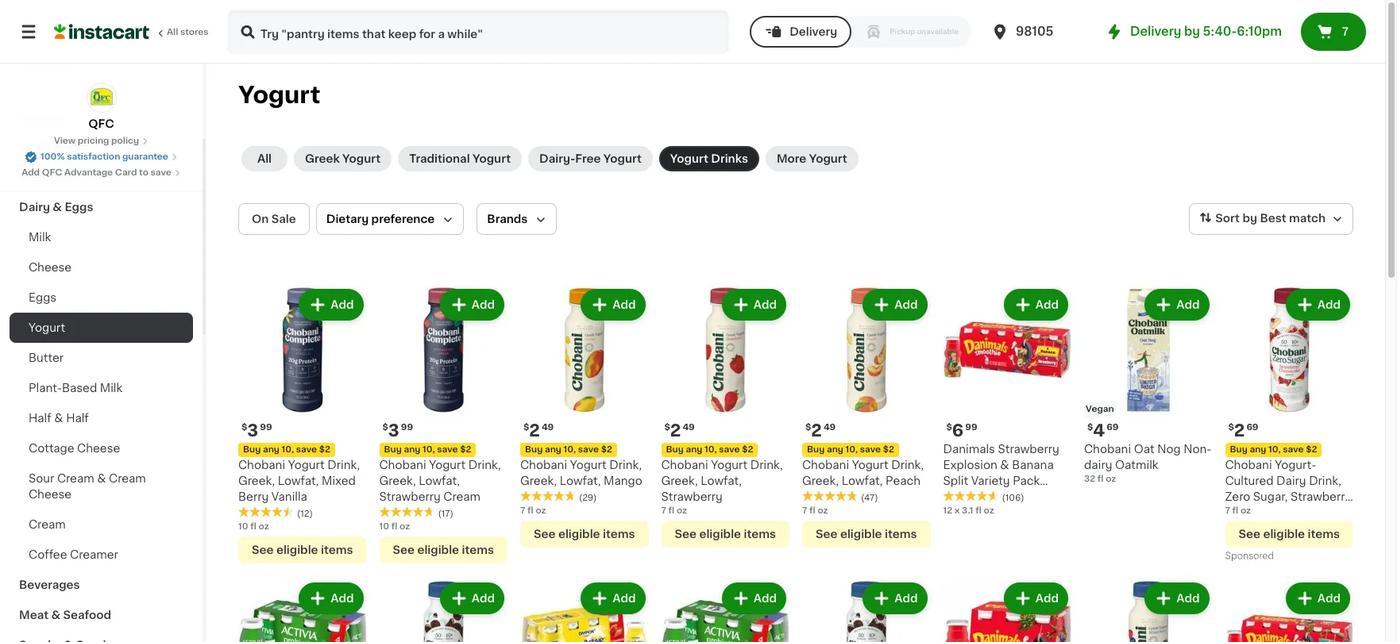 Task type: locate. For each thing, give the bounding box(es) containing it.
buy any 10, save $2 up chobani yogurt drink, greek, lowfat, strawberry cream
[[384, 445, 472, 454]]

yogurt inside more yogurt link
[[810, 153, 848, 165]]

3 10, from the left
[[564, 445, 576, 454]]

7 fl oz down chobani yogurt drink, greek, lowfat, peach
[[803, 507, 829, 515]]

see for chobani yogurt drink, greek, lowfat, strawberry cream
[[393, 545, 415, 556]]

any up chobani yogurt drink, greek, lowfat, strawberry 7 fl oz
[[686, 445, 703, 454]]

delivery inside button
[[790, 26, 838, 37]]

2 lowfat, from the left
[[419, 476, 460, 487]]

1 10, from the left
[[282, 445, 294, 454]]

chobani for chobani yogurt drink, greek, lowfat, mango
[[521, 460, 568, 471]]

0 horizontal spatial 7 fl oz
[[521, 507, 546, 515]]

drinks
[[712, 153, 749, 165]]

buy any 10, save $2 up chobani yogurt drink, greek, lowfat, peach
[[807, 445, 895, 454]]

2
[[530, 422, 540, 439], [671, 422, 681, 439], [812, 422, 822, 439], [1235, 422, 1246, 439]]

4 lowfat, from the left
[[701, 476, 742, 487]]

1 greek, from the left
[[238, 476, 275, 487]]

99 right 6
[[966, 423, 978, 432]]

6:10pm
[[1238, 25, 1283, 37]]

cream down cottage cheese link
[[109, 474, 146, 485]]

more
[[777, 153, 807, 165]]

5 greek, from the left
[[803, 476, 839, 487]]

2 any from the left
[[404, 445, 421, 454]]

all stores
[[167, 28, 209, 37]]

69 for 2
[[1247, 423, 1259, 432]]

4 greek, from the left
[[662, 476, 698, 487]]

1 any from the left
[[263, 445, 280, 454]]

10 for chobani yogurt drink, greek, lowfat, strawberry cream
[[379, 523, 389, 531]]

2 horizontal spatial 99
[[966, 423, 978, 432]]

see eligible items down (47)
[[816, 529, 917, 540]]

69 up cultured
[[1247, 423, 1259, 432]]

69 inside $ 4 69
[[1107, 423, 1119, 432]]

4 2 from the left
[[1235, 422, 1246, 439]]

buy any 10, save $2 up yogurt-
[[1231, 445, 1318, 454]]

$2 up chobani yogurt drink, greek, lowfat, mango
[[601, 445, 613, 454]]

qfc logo image
[[86, 83, 116, 113]]

drink, inside chobani yogurt drink, greek, lowfat, mixed berry vanilla
[[328, 460, 360, 471]]

0 vertical spatial cheese
[[29, 262, 72, 273]]

$2 for chobani yogurt drink, greek, lowfat, mango
[[601, 445, 613, 454]]

delivery for delivery by 5:40-6:10pm
[[1131, 25, 1182, 37]]

chobani for chobani yogurt drink, greek, lowfat, mixed berry vanilla
[[238, 460, 285, 471]]

$2 for chobani yogurt- cultured dairy drink, zero sugar, strawberry cheesecake inspired
[[1307, 445, 1318, 454]]

2 up chobani yogurt drink, greek, lowfat, mango
[[530, 422, 540, 439]]

any for chobani yogurt- cultured dairy drink, zero sugar, strawberry cheesecake inspired
[[1250, 445, 1267, 454]]

greek, inside chobani yogurt drink, greek, lowfat, peach
[[803, 476, 839, 487]]

1 vertical spatial cheese
[[77, 443, 120, 455]]

plant-based milk link
[[10, 374, 193, 404]]

1 buy any 10, save $2 from the left
[[243, 445, 331, 454]]

2 10 fl oz from the left
[[379, 523, 410, 531]]

dairy-
[[540, 153, 576, 165]]

save up chobani yogurt drink, greek, lowfat, peach
[[860, 445, 881, 454]]

2 horizontal spatial $ 2 49
[[806, 422, 836, 439]]

mango
[[604, 476, 643, 487]]

eligible for chobani yogurt drink, greek, lowfat, strawberry cream
[[418, 545, 459, 556]]

see eligible items for chobani yogurt drink, greek, lowfat, strawberry
[[675, 529, 776, 540]]

99 up chobani yogurt drink, greek, lowfat, strawberry cream
[[401, 423, 413, 432]]

1 horizontal spatial by
[[1243, 213, 1258, 224]]

see eligible items button for chobani yogurt drink, greek, lowfat, strawberry cream
[[379, 537, 508, 564]]

any for chobani yogurt drink, greek, lowfat, mango
[[545, 445, 562, 454]]

1 horizontal spatial half
[[66, 413, 89, 424]]

drink, inside chobani yogurt drink, greek, lowfat, peach
[[892, 460, 924, 471]]

eligible down (12)
[[277, 545, 318, 556]]

non-
[[1184, 444, 1212, 455]]

milk down dairy & eggs
[[29, 232, 51, 243]]

0 horizontal spatial $ 2 49
[[524, 422, 554, 439]]

cheese inside sour cream & cream cheese
[[29, 490, 72, 501]]

lowfat, inside chobani yogurt drink, greek, lowfat, strawberry cream
[[419, 476, 460, 487]]

see eligible items for chobani yogurt drink, greek, lowfat, peach
[[816, 529, 917, 540]]

by right "sort"
[[1243, 213, 1258, 224]]

qfc up 'view pricing policy' link
[[88, 118, 114, 130]]

sugar,
[[1254, 492, 1289, 503]]

1 horizontal spatial 49
[[683, 423, 695, 432]]

eggs down advantage
[[65, 202, 93, 213]]

99
[[260, 423, 272, 432], [401, 423, 413, 432], [966, 423, 978, 432]]

greek
[[305, 153, 340, 165]]

items for chobani yogurt drink, greek, lowfat, mango
[[603, 529, 635, 540]]

3 99 from the left
[[966, 423, 978, 432]]

instacart logo image
[[54, 22, 149, 41]]

zero
[[1226, 492, 1251, 503]]

half
[[29, 413, 51, 424], [66, 413, 89, 424]]

items for chobani yogurt drink, greek, lowfat, strawberry cream
[[462, 545, 494, 556]]

7 fl oz down chobani yogurt drink, greek, lowfat, mango
[[521, 507, 546, 515]]

10, up chobani yogurt drink, greek, lowfat, strawberry cream
[[423, 445, 435, 454]]

4 $2 from the left
[[742, 445, 754, 454]]

& up cottage
[[54, 413, 63, 424]]

2 buy from the left
[[384, 445, 402, 454]]

view pricing policy
[[54, 137, 139, 145]]

0 horizontal spatial by
[[1185, 25, 1201, 37]]

greek, for chobani yogurt drink, greek, lowfat, strawberry cream
[[379, 476, 416, 487]]

buy
[[243, 445, 261, 454], [384, 445, 402, 454], [525, 445, 543, 454], [666, 445, 684, 454], [807, 445, 825, 454], [1231, 445, 1248, 454]]

3 buy from the left
[[525, 445, 543, 454]]

2 99 from the left
[[401, 423, 413, 432]]

4 buy any 10, save $2 from the left
[[666, 445, 754, 454]]

meat & seafood link
[[10, 601, 193, 631]]

2 up cultured
[[1235, 422, 1246, 439]]

49 up chobani yogurt drink, greek, lowfat, mango
[[542, 423, 554, 432]]

10 fl oz down 'berry'
[[238, 523, 269, 531]]

lowfat, for cream
[[419, 476, 460, 487]]

see for chobani yogurt drink, greek, lowfat, mixed berry vanilla
[[252, 545, 274, 556]]

2 horizontal spatial 7 fl oz
[[1226, 507, 1252, 515]]

0 horizontal spatial 3
[[247, 422, 258, 439]]

2 half from the left
[[66, 413, 89, 424]]

2 7 fl oz from the left
[[803, 507, 829, 515]]

0 vertical spatial dairy
[[19, 202, 50, 213]]

save up chobani yogurt drink, greek, lowfat, mixed berry vanilla
[[296, 445, 317, 454]]

save for chobani yogurt drink, greek, lowfat, peach
[[860, 445, 881, 454]]

1 horizontal spatial 99
[[401, 423, 413, 432]]

see eligible items button down (29)
[[521, 521, 649, 548]]

2 10 from the left
[[379, 523, 389, 531]]

4 10, from the left
[[705, 445, 717, 454]]

drink, for chobani yogurt drink, greek, lowfat, peach
[[892, 460, 924, 471]]

chobani for chobani yogurt- cultured dairy drink, zero sugar, strawberry cheesecake inspired
[[1226, 460, 1273, 471]]

6 buy from the left
[[1231, 445, 1248, 454]]

yogurt inside chobani yogurt drink, greek, lowfat, peach
[[852, 460, 889, 471]]

1 vertical spatial eggs
[[29, 292, 57, 304]]

& inside dairy & eggs link
[[53, 202, 62, 213]]

lowfat, for berry
[[278, 476, 319, 487]]

yogurt inside dairy-free yogurt link
[[604, 153, 642, 165]]

99 inside $ 6 99
[[966, 423, 978, 432]]

2 vertical spatial cheese
[[29, 490, 72, 501]]

greek yogurt
[[305, 153, 381, 165]]

$ 2 49 for chobani yogurt drink, greek, lowfat, peach
[[806, 422, 836, 439]]

see eligible items down (17) in the left bottom of the page
[[393, 545, 494, 556]]

3 for chobani yogurt drink, greek, lowfat, mixed berry vanilla
[[247, 422, 258, 439]]

32
[[1085, 475, 1096, 484]]

10, up chobani yogurt drink, greek, lowfat, peach
[[846, 445, 858, 454]]

see eligible items down cheesecake
[[1239, 529, 1341, 540]]

& right meat
[[51, 610, 60, 621]]

items down mixed
[[321, 545, 353, 556]]

2 49 from the left
[[683, 423, 695, 432]]

6 buy any 10, save $2 from the left
[[1231, 445, 1318, 454]]

1 vertical spatial by
[[1243, 213, 1258, 224]]

$ 2 49 up chobani yogurt drink, greek, lowfat, peach
[[806, 422, 836, 439]]

7
[[1343, 26, 1349, 37], [521, 507, 526, 515], [662, 507, 667, 515], [803, 507, 808, 515], [1226, 507, 1231, 515]]

vanilla
[[272, 492, 307, 503]]

see eligible items button
[[521, 521, 649, 548], [662, 521, 790, 548], [803, 521, 931, 548], [1226, 521, 1354, 548], [238, 537, 367, 564], [379, 537, 508, 564]]

eligible
[[559, 529, 600, 540], [700, 529, 742, 540], [841, 529, 883, 540], [1264, 529, 1306, 540], [277, 545, 318, 556], [418, 545, 459, 556]]

save up chobani yogurt drink, greek, lowfat, strawberry cream
[[437, 445, 458, 454]]

$ for chobani yogurt drink, greek, lowfat, strawberry
[[665, 423, 671, 432]]

see eligible items button for chobani yogurt drink, greek, lowfat, mixed berry vanilla
[[238, 537, 367, 564]]

greek, inside chobani yogurt drink, greek, lowfat, mango
[[521, 476, 557, 487]]

lowfat, inside chobani yogurt drink, greek, lowfat, peach
[[842, 476, 883, 487]]

8 $ from the left
[[1229, 423, 1235, 432]]

$ 3 99 for chobani yogurt drink, greek, lowfat, strawberry cream
[[383, 422, 413, 439]]

all stores link
[[54, 10, 210, 54]]

69 for 4
[[1107, 423, 1119, 432]]

buy any 10, save $2 for chobani yogurt drink, greek, lowfat, peach
[[807, 445, 895, 454]]

drink, for chobani yogurt drink, greek, lowfat, mango
[[610, 460, 642, 471]]

dairy down 'produce'
[[19, 202, 50, 213]]

2 up chobani yogurt drink, greek, lowfat, peach
[[812, 422, 822, 439]]

buy up chobani yogurt drink, greek, lowfat, peach
[[807, 445, 825, 454]]

see down 'berry'
[[252, 545, 274, 556]]

all left greek
[[257, 153, 272, 165]]

$ inside $ 2 69
[[1229, 423, 1235, 432]]

5 10, from the left
[[846, 445, 858, 454]]

1 horizontal spatial 10
[[379, 523, 389, 531]]

delivery for delivery
[[790, 26, 838, 37]]

half down plant-
[[29, 413, 51, 424]]

sort
[[1216, 213, 1241, 224]]

2 $2 from the left
[[460, 445, 472, 454]]

3 any from the left
[[545, 445, 562, 454]]

0 vertical spatial milk
[[29, 232, 51, 243]]

Search field
[[229, 11, 728, 52]]

2 2 from the left
[[671, 422, 681, 439]]

& inside half & half link
[[54, 413, 63, 424]]

$2 up mixed
[[319, 445, 331, 454]]

items down mango
[[603, 529, 635, 540]]

save up chobani yogurt drink, greek, lowfat, mango
[[578, 445, 599, 454]]

10, up chobani yogurt drink, greek, lowfat, mango
[[564, 445, 576, 454]]

$2 up chobani yogurt drink, greek, lowfat, strawberry cream
[[460, 445, 472, 454]]

1 vertical spatial milk
[[100, 383, 123, 394]]

0 horizontal spatial milk
[[29, 232, 51, 243]]

& for half
[[54, 413, 63, 424]]

eggs up the butter
[[29, 292, 57, 304]]

by
[[1185, 25, 1201, 37], [1243, 213, 1258, 224]]

3 buy any 10, save $2 from the left
[[525, 445, 613, 454]]

any up chobani yogurt drink, greek, lowfat, peach
[[827, 445, 844, 454]]

0 horizontal spatial 49
[[542, 423, 554, 432]]

0 horizontal spatial 69
[[1107, 423, 1119, 432]]

10, for chobani yogurt drink, greek, lowfat, strawberry cream
[[423, 445, 435, 454]]

items down chobani yogurt drink, greek, lowfat, strawberry 7 fl oz
[[744, 529, 776, 540]]

delivery by 5:40-6:10pm
[[1131, 25, 1283, 37]]

drink, for chobani yogurt drink, greek, lowfat, strawberry cream
[[469, 460, 501, 471]]

lists
[[45, 55, 72, 66]]

&
[[53, 202, 62, 213], [54, 413, 63, 424], [1001, 460, 1010, 471], [97, 474, 106, 485], [51, 610, 60, 621]]

add qfc advantage card to save
[[22, 168, 172, 177]]

buy any 10, save $2 up chobani yogurt drink, greek, lowfat, mango
[[525, 445, 613, 454]]

greek, inside chobani yogurt drink, greek, lowfat, strawberry 7 fl oz
[[662, 476, 698, 487]]

lowfat, inside chobani yogurt drink, greek, lowfat, mixed berry vanilla
[[278, 476, 319, 487]]

see eligible items down chobani yogurt drink, greek, lowfat, strawberry 7 fl oz
[[675, 529, 776, 540]]

chobani inside chobani yogurt drink, greek, lowfat, mango
[[521, 460, 568, 471]]

7 fl oz down zero
[[1226, 507, 1252, 515]]

5 any from the left
[[827, 445, 844, 454]]

1 vertical spatial dairy
[[1277, 476, 1307, 487]]

$2
[[319, 445, 331, 454], [460, 445, 472, 454], [601, 445, 613, 454], [742, 445, 754, 454], [883, 445, 895, 454], [1307, 445, 1318, 454]]

1 horizontal spatial all
[[257, 153, 272, 165]]

see for chobani yogurt drink, greek, lowfat, peach
[[816, 529, 838, 540]]

see down chobani yogurt drink, greek, lowfat, peach
[[816, 529, 838, 540]]

49 up chobani yogurt drink, greek, lowfat, strawberry 7 fl oz
[[683, 423, 695, 432]]

eligible down chobani yogurt drink, greek, lowfat, strawberry 7 fl oz
[[700, 529, 742, 540]]

2 up chobani yogurt drink, greek, lowfat, strawberry 7 fl oz
[[671, 422, 681, 439]]

save up yogurt-
[[1284, 445, 1305, 454]]

drink, inside chobani yogurt- cultured dairy drink, zero sugar, strawberry cheesecake inspired
[[1310, 476, 1342, 487]]

1 10 fl oz from the left
[[238, 523, 269, 531]]

delivery
[[1131, 25, 1182, 37], [790, 26, 838, 37]]

chobani inside chobani yogurt drink, greek, lowfat, strawberry cream
[[379, 460, 426, 471]]

chobani inside chobani yogurt drink, greek, lowfat, strawberry 7 fl oz
[[662, 460, 709, 471]]

1 horizontal spatial delivery
[[1131, 25, 1182, 37]]

strawberry inside chobani yogurt- cultured dairy drink, zero sugar, strawberry cheesecake inspired
[[1291, 492, 1353, 503]]

qfc
[[88, 118, 114, 130], [42, 168, 62, 177]]

$2 up peach
[[883, 445, 895, 454]]

drink, inside chobani yogurt drink, greek, lowfat, strawberry cream
[[469, 460, 501, 471]]

1 10 from the left
[[238, 523, 248, 531]]

lowfat, for 7
[[701, 476, 742, 487]]

any up chobani yogurt drink, greek, lowfat, strawberry cream
[[404, 445, 421, 454]]

product group containing 6
[[944, 286, 1072, 518]]

0 horizontal spatial 10
[[238, 523, 248, 531]]

2 for chobani yogurt drink, greek, lowfat, mango
[[530, 422, 540, 439]]

cream inside chobani yogurt drink, greek, lowfat, strawberry cream
[[444, 492, 481, 503]]

1 lowfat, from the left
[[278, 476, 319, 487]]

meat
[[19, 610, 49, 621]]

2 greek, from the left
[[379, 476, 416, 487]]

yogurt inside chobani yogurt drink, greek, lowfat, mango
[[570, 460, 607, 471]]

6 $ from the left
[[947, 423, 953, 432]]

yogurt drinks
[[671, 153, 749, 165]]

buy down $ 2 69
[[1231, 445, 1248, 454]]

greek, inside chobani yogurt drink, greek, lowfat, strawberry cream
[[379, 476, 416, 487]]

1 $ from the left
[[242, 423, 247, 432]]

3 lowfat, from the left
[[560, 476, 601, 487]]

$ 2 49
[[524, 422, 554, 439], [665, 422, 695, 439], [806, 422, 836, 439]]

traditional yogurt link
[[398, 146, 522, 172]]

1 3 from the left
[[247, 422, 258, 439]]

10, for chobani yogurt drink, greek, lowfat, mango
[[564, 445, 576, 454]]

cheese
[[29, 262, 72, 273], [77, 443, 120, 455], [29, 490, 72, 501]]

6 $2 from the left
[[1307, 445, 1318, 454]]

1 horizontal spatial 10 fl oz
[[379, 523, 410, 531]]

lowfat, inside chobani yogurt drink, greek, lowfat, strawberry 7 fl oz
[[701, 476, 742, 487]]

0 horizontal spatial $ 3 99
[[242, 422, 272, 439]]

$ 3 99 up chobani yogurt drink, greek, lowfat, mixed berry vanilla
[[242, 422, 272, 439]]

0 vertical spatial all
[[167, 28, 178, 37]]

qfc down 100% on the left top of the page
[[42, 168, 62, 177]]

1 $ 2 49 from the left
[[524, 422, 554, 439]]

dairy down yogurt-
[[1277, 476, 1307, 487]]

69 right 4
[[1107, 423, 1119, 432]]

1 49 from the left
[[542, 423, 554, 432]]

1 horizontal spatial qfc
[[88, 118, 114, 130]]

product group containing 4
[[1085, 286, 1213, 486]]

$ 2 49 for chobani yogurt drink, greek, lowfat, mango
[[524, 422, 554, 439]]

dairy
[[19, 202, 50, 213], [1277, 476, 1307, 487]]

2 3 from the left
[[388, 422, 400, 439]]

5 buy from the left
[[807, 445, 825, 454]]

chobani inside chobani oat nog non- dairy oatmilk 32 fl oz
[[1085, 444, 1132, 455]]

items down chobani yogurt drink, greek, lowfat, strawberry cream
[[462, 545, 494, 556]]

greek, inside chobani yogurt drink, greek, lowfat, mixed berry vanilla
[[238, 476, 275, 487]]

sort by
[[1216, 213, 1258, 224]]

coffee
[[29, 550, 67, 561]]

49 for chobani yogurt drink, greek, lowfat, strawberry
[[683, 423, 695, 432]]

drink, inside chobani yogurt drink, greek, lowfat, strawberry 7 fl oz
[[751, 460, 783, 471]]

strawberry inside chobani yogurt drink, greek, lowfat, strawberry cream
[[379, 492, 441, 503]]

5 $2 from the left
[[883, 445, 895, 454]]

3 greek, from the left
[[521, 476, 557, 487]]

oz
[[1106, 475, 1117, 484], [536, 507, 546, 515], [677, 507, 687, 515], [818, 507, 829, 515], [984, 507, 995, 515], [1241, 507, 1252, 515], [259, 523, 269, 531], [400, 523, 410, 531]]

meat & seafood
[[19, 610, 111, 621]]

0 vertical spatial qfc
[[88, 118, 114, 130]]

eggs
[[65, 202, 93, 213], [29, 292, 57, 304]]

explosion
[[944, 460, 998, 471]]

3 up 'berry'
[[247, 422, 258, 439]]

yogurt inside greek yogurt link
[[343, 153, 381, 165]]

see eligible items button down chobani yogurt drink, greek, lowfat, strawberry 7 fl oz
[[662, 521, 790, 548]]

4 buy from the left
[[666, 445, 684, 454]]

product group
[[238, 286, 367, 564], [379, 286, 508, 564], [521, 286, 649, 548], [662, 286, 790, 548], [803, 286, 931, 548], [944, 286, 1072, 518], [1085, 286, 1213, 486], [1226, 286, 1354, 565], [238, 580, 367, 643], [379, 580, 508, 643], [521, 580, 649, 643], [662, 580, 790, 643], [803, 580, 931, 643], [944, 580, 1072, 643], [1085, 580, 1213, 643], [1226, 580, 1354, 643]]

2 for chobani yogurt drink, greek, lowfat, strawberry
[[671, 422, 681, 439]]

2 69 from the left
[[1247, 423, 1259, 432]]

half down plant-based milk
[[66, 413, 89, 424]]

$
[[242, 423, 247, 432], [383, 423, 388, 432], [524, 423, 530, 432], [665, 423, 671, 432], [806, 423, 812, 432], [947, 423, 953, 432], [1088, 423, 1094, 432], [1229, 423, 1235, 432]]

see eligible items button for chobani yogurt drink, greek, lowfat, peach
[[803, 521, 931, 548]]

4 $ from the left
[[665, 423, 671, 432]]

chobani inside chobani yogurt- cultured dairy drink, zero sugar, strawberry cheesecake inspired
[[1226, 460, 1273, 471]]

10, up yogurt-
[[1269, 445, 1281, 454]]

0 vertical spatial by
[[1185, 25, 1201, 37]]

danimals
[[944, 444, 996, 455]]

drink, inside chobani yogurt drink, greek, lowfat, mango
[[610, 460, 642, 471]]

dairy & eggs link
[[10, 192, 193, 223]]

0 horizontal spatial all
[[167, 28, 178, 37]]

1 horizontal spatial $ 2 49
[[665, 422, 695, 439]]

3 $ from the left
[[524, 423, 530, 432]]

buy any 10, save $2 for chobani yogurt drink, greek, lowfat, strawberry
[[666, 445, 754, 454]]

items for chobani yogurt drink, greek, lowfat, peach
[[885, 529, 917, 540]]

10, up chobani yogurt drink, greek, lowfat, mixed berry vanilla
[[282, 445, 294, 454]]

see down chobani yogurt drink, greek, lowfat, mango
[[534, 529, 556, 540]]

2 10, from the left
[[423, 445, 435, 454]]

recipes
[[19, 111, 66, 122]]

49 for chobani yogurt drink, greek, lowfat, mango
[[542, 423, 554, 432]]

0 horizontal spatial qfc
[[42, 168, 62, 177]]

10, for chobani yogurt- cultured dairy drink, zero sugar, strawberry cheesecake inspired
[[1269, 445, 1281, 454]]

1 7 fl oz from the left
[[521, 507, 546, 515]]

save up chobani yogurt drink, greek, lowfat, strawberry 7 fl oz
[[719, 445, 740, 454]]

0 horizontal spatial delivery
[[790, 26, 838, 37]]

69 inside $ 2 69
[[1247, 423, 1259, 432]]

fl inside chobani yogurt drink, greek, lowfat, strawberry 7 fl oz
[[669, 507, 675, 515]]

2 $ 3 99 from the left
[[383, 422, 413, 439]]

3 $2 from the left
[[601, 445, 613, 454]]

milk right based on the bottom of page
[[100, 383, 123, 394]]

thanksgiving link
[[10, 132, 193, 162]]

1 horizontal spatial 3
[[388, 422, 400, 439]]

chobani inside chobani yogurt drink, greek, lowfat, mixed berry vanilla
[[238, 460, 285, 471]]

eligible down cheesecake
[[1264, 529, 1306, 540]]

yogurt-
[[1276, 460, 1317, 471]]

chobani inside chobani yogurt drink, greek, lowfat, peach
[[803, 460, 850, 471]]

delivery by 5:40-6:10pm link
[[1105, 22, 1283, 41]]

1 horizontal spatial milk
[[100, 383, 123, 394]]

2 horizontal spatial 49
[[824, 423, 836, 432]]

buy up chobani yogurt drink, greek, lowfat, strawberry 7 fl oz
[[666, 445, 684, 454]]

see eligible items button for chobani yogurt- cultured dairy drink, zero sugar, strawberry cheesecake inspired
[[1226, 521, 1354, 548]]

1 horizontal spatial $ 3 99
[[383, 422, 413, 439]]

buy up chobani yogurt drink, greek, lowfat, mango
[[525, 445, 543, 454]]

eligible for chobani yogurt drink, greek, lowfat, mixed berry vanilla
[[277, 545, 318, 556]]

see eligible items button down (47)
[[803, 521, 931, 548]]

1 69 from the left
[[1107, 423, 1119, 432]]

3
[[247, 422, 258, 439], [388, 422, 400, 439]]

any up chobani yogurt drink, greek, lowfat, mango
[[545, 445, 562, 454]]

on
[[252, 214, 269, 225]]

$2 up chobani yogurt drink, greek, lowfat, strawberry 7 fl oz
[[742, 445, 754, 454]]

see down chobani yogurt drink, greek, lowfat, strawberry cream
[[393, 545, 415, 556]]

any down $ 2 69
[[1250, 445, 1267, 454]]

chobani for chobani yogurt drink, greek, lowfat, strawberry 7 fl oz
[[662, 460, 709, 471]]

10 fl oz for chobani yogurt drink, greek, lowfat, mixed berry vanilla
[[238, 523, 269, 531]]

cream up (17) in the left bottom of the page
[[444, 492, 481, 503]]

3 $ 2 49 from the left
[[806, 422, 836, 439]]

2 $ from the left
[[383, 423, 388, 432]]

1 $2 from the left
[[319, 445, 331, 454]]

cheese down half & half link
[[77, 443, 120, 455]]

5 $ from the left
[[806, 423, 812, 432]]

see eligible items down (29)
[[534, 529, 635, 540]]

chobani
[[1085, 444, 1132, 455], [238, 460, 285, 471], [379, 460, 426, 471], [521, 460, 568, 471], [662, 460, 709, 471], [803, 460, 850, 471], [1226, 460, 1273, 471]]

1 $ 3 99 from the left
[[242, 422, 272, 439]]

1 vertical spatial all
[[257, 153, 272, 165]]

items for chobani yogurt drink, greek, lowfat, strawberry
[[744, 529, 776, 540]]

2 buy any 10, save $2 from the left
[[384, 445, 472, 454]]

save right to
[[151, 168, 172, 177]]

3 up chobani yogurt drink, greek, lowfat, strawberry cream
[[388, 422, 400, 439]]

Best match Sort by field
[[1190, 203, 1354, 235]]

save for chobani yogurt drink, greek, lowfat, strawberry cream
[[437, 445, 458, 454]]

1 horizontal spatial dairy
[[1277, 476, 1307, 487]]

$ 2 49 up chobani yogurt drink, greek, lowfat, strawberry 7 fl oz
[[665, 422, 695, 439]]

fl inside chobani oat nog non- dairy oatmilk 32 fl oz
[[1098, 475, 1104, 484]]

1 horizontal spatial 7 fl oz
[[803, 507, 829, 515]]

2 $ 2 49 from the left
[[665, 422, 695, 439]]

69
[[1107, 423, 1119, 432], [1247, 423, 1259, 432]]

cream up coffee
[[29, 520, 66, 531]]

items for chobani yogurt drink, greek, lowfat, mixed berry vanilla
[[321, 545, 353, 556]]

1 buy from the left
[[243, 445, 261, 454]]

buy for chobani yogurt drink, greek, lowfat, peach
[[807, 445, 825, 454]]

$ 3 99 up chobani yogurt drink, greek, lowfat, strawberry cream
[[383, 422, 413, 439]]

49 up chobani yogurt drink, greek, lowfat, peach
[[824, 423, 836, 432]]

0 vertical spatial eggs
[[65, 202, 93, 213]]

6 any from the left
[[1250, 445, 1267, 454]]

eligible for chobani yogurt drink, greek, lowfat, mango
[[559, 529, 600, 540]]

yogurt inside yogurt drinks "link"
[[671, 153, 709, 165]]

sour cream & cream cheese link
[[10, 464, 193, 510]]

any for chobani yogurt drink, greek, lowfat, strawberry
[[686, 445, 703, 454]]

0 horizontal spatial dairy
[[19, 202, 50, 213]]

4 any from the left
[[686, 445, 703, 454]]

$ 2 49 up chobani yogurt drink, greek, lowfat, mango
[[524, 422, 554, 439]]

buy any 10, save $2 up chobani yogurt drink, greek, lowfat, strawberry 7 fl oz
[[666, 445, 754, 454]]

None search field
[[227, 10, 730, 54]]

delivery button
[[750, 16, 852, 48]]

see down chobani yogurt drink, greek, lowfat, strawberry 7 fl oz
[[675, 529, 697, 540]]

5 lowfat, from the left
[[842, 476, 883, 487]]

7 $ from the left
[[1088, 423, 1094, 432]]

1 99 from the left
[[260, 423, 272, 432]]

0 horizontal spatial eggs
[[29, 292, 57, 304]]

see up sponsored badge image
[[1239, 529, 1261, 540]]

3 2 from the left
[[812, 422, 822, 439]]

10, up chobani yogurt drink, greek, lowfat, strawberry 7 fl oz
[[705, 445, 717, 454]]

buy any 10, save $2 for chobani yogurt drink, greek, lowfat, mango
[[525, 445, 613, 454]]

items for chobani yogurt- cultured dairy drink, zero sugar, strawberry cheesecake inspired
[[1308, 529, 1341, 540]]

0 horizontal spatial half
[[29, 413, 51, 424]]

★★★★★
[[521, 491, 576, 503], [521, 491, 576, 503], [803, 491, 858, 503], [803, 491, 858, 503], [944, 491, 999, 503], [944, 491, 999, 503], [238, 507, 294, 519], [238, 507, 294, 519], [379, 507, 435, 519], [379, 507, 435, 519]]

0 horizontal spatial 10 fl oz
[[238, 523, 269, 531]]

eligible down (47)
[[841, 529, 883, 540]]

5 buy any 10, save $2 from the left
[[807, 445, 895, 454]]

3 49 from the left
[[824, 423, 836, 432]]

beverages link
[[10, 571, 193, 601]]

cheese down sour
[[29, 490, 72, 501]]

& inside sour cream & cream cheese
[[97, 474, 106, 485]]

see eligible items down (12)
[[252, 545, 353, 556]]

99 up chobani yogurt drink, greek, lowfat, mixed berry vanilla
[[260, 423, 272, 432]]

by inside field
[[1243, 213, 1258, 224]]

buy any 10, save $2 up chobani yogurt drink, greek, lowfat, mixed berry vanilla
[[243, 445, 331, 454]]

0 horizontal spatial 99
[[260, 423, 272, 432]]

see eligible items button down cheesecake
[[1226, 521, 1354, 548]]

best match
[[1261, 213, 1326, 224]]

1 horizontal spatial 69
[[1247, 423, 1259, 432]]

lowfat,
[[278, 476, 319, 487], [419, 476, 460, 487], [560, 476, 601, 487], [701, 476, 742, 487], [842, 476, 883, 487]]

buy any 10, save $2
[[243, 445, 331, 454], [384, 445, 472, 454], [525, 445, 613, 454], [666, 445, 754, 454], [807, 445, 895, 454], [1231, 445, 1318, 454]]

& inside meat & seafood link
[[51, 610, 60, 621]]

6 10, from the left
[[1269, 445, 1281, 454]]

1 2 from the left
[[530, 422, 540, 439]]

$2 for chobani yogurt drink, greek, lowfat, strawberry cream
[[460, 445, 472, 454]]



Task type: describe. For each thing, give the bounding box(es) containing it.
buy for chobani yogurt drink, greek, lowfat, strawberry cream
[[384, 445, 402, 454]]

12 x 3.1 fl oz
[[944, 507, 995, 515]]

yogurt inside chobani yogurt drink, greek, lowfat, strawberry 7 fl oz
[[711, 460, 748, 471]]

policy
[[111, 137, 139, 145]]

yogurt inside yogurt link
[[29, 323, 65, 334]]

chobani for chobani oat nog non- dairy oatmilk 32 fl oz
[[1085, 444, 1132, 455]]

inspired
[[1298, 507, 1343, 519]]

buy for chobani yogurt- cultured dairy drink, zero sugar, strawberry cheesecake inspired
[[1231, 445, 1248, 454]]

chobani oat nog non- dairy oatmilk 32 fl oz
[[1085, 444, 1212, 484]]

see eligible items button for chobani yogurt drink, greek, lowfat, strawberry
[[662, 521, 790, 548]]

eligible for chobani yogurt drink, greek, lowfat, peach
[[841, 529, 883, 540]]

3.1
[[962, 507, 974, 515]]

buy for chobani yogurt drink, greek, lowfat, strawberry
[[666, 445, 684, 454]]

$2 for chobani yogurt drink, greek, lowfat, peach
[[883, 445, 895, 454]]

all for all stores
[[167, 28, 178, 37]]

dietary preference button
[[316, 203, 464, 235]]

10, for chobani yogurt drink, greek, lowfat, strawberry
[[705, 445, 717, 454]]

10, for chobani yogurt drink, greek, lowfat, mixed berry vanilla
[[282, 445, 294, 454]]

dietary preference
[[326, 214, 435, 225]]

& for eggs
[[53, 202, 62, 213]]

cottage cheese
[[29, 443, 120, 455]]

greek, for chobani yogurt drink, greek, lowfat, mango
[[521, 476, 557, 487]]

any for chobani yogurt drink, greek, lowfat, mixed berry vanilla
[[263, 445, 280, 454]]

cream down cottage cheese
[[57, 474, 94, 485]]

buy for chobani yogurt drink, greek, lowfat, mixed berry vanilla
[[243, 445, 261, 454]]

7 fl oz for chobani yogurt drink, greek, lowfat, peach
[[803, 507, 829, 515]]

on sale button
[[238, 203, 310, 235]]

cottage
[[29, 443, 74, 455]]

$ inside $ 6 99
[[947, 423, 953, 432]]

all for all
[[257, 153, 272, 165]]

$ for chobani yogurt- cultured dairy drink, zero sugar, strawberry cheesecake inspired
[[1229, 423, 1235, 432]]

lowfat, inside chobani yogurt drink, greek, lowfat, mango
[[560, 476, 601, 487]]

2 for chobani yogurt drink, greek, lowfat, peach
[[812, 422, 822, 439]]

chobani yogurt drink, greek, lowfat, strawberry cream
[[379, 460, 501, 503]]

oat
[[1135, 444, 1155, 455]]

sponsored badge image
[[1226, 552, 1274, 561]]

3 7 fl oz from the left
[[1226, 507, 1252, 515]]

10 fl oz for chobani yogurt drink, greek, lowfat, strawberry cream
[[379, 523, 410, 531]]

see for chobani yogurt drink, greek, lowfat, strawberry
[[675, 529, 697, 540]]

butter link
[[10, 343, 193, 374]]

3 for chobani yogurt drink, greek, lowfat, strawberry cream
[[388, 422, 400, 439]]

99 for chobani yogurt drink, greek, lowfat, mixed berry vanilla
[[260, 423, 272, 432]]

split
[[944, 476, 969, 487]]

$ 2 49 for chobani yogurt drink, greek, lowfat, strawberry
[[665, 422, 695, 439]]

creamer
[[70, 550, 118, 561]]

1 vertical spatial qfc
[[42, 168, 62, 177]]

peach
[[886, 476, 921, 487]]

drink, for chobani yogurt drink, greek, lowfat, strawberry 7 fl oz
[[751, 460, 783, 471]]

dairy & eggs
[[19, 202, 93, 213]]

produce
[[19, 172, 68, 183]]

7 inside button
[[1343, 26, 1349, 37]]

by for sort
[[1243, 213, 1258, 224]]

traditional yogurt
[[409, 153, 511, 165]]

eligible for chobani yogurt- cultured dairy drink, zero sugar, strawberry cheesecake inspired
[[1264, 529, 1306, 540]]

yogurt inside chobani yogurt drink, greek, lowfat, mixed berry vanilla
[[288, 460, 325, 471]]

mixed
[[322, 476, 356, 487]]

5:40-
[[1204, 25, 1238, 37]]

pack
[[1013, 476, 1040, 487]]

milk link
[[10, 223, 193, 253]]

danimals strawberry explosion & banana split variety pack smoothies
[[944, 444, 1060, 503]]

$ for chobani yogurt drink, greek, lowfat, mixed berry vanilla
[[242, 423, 247, 432]]

98105
[[1016, 25, 1054, 37]]

$2 for chobani yogurt drink, greek, lowfat, mixed berry vanilla
[[319, 445, 331, 454]]

match
[[1290, 213, 1326, 224]]

cheese link
[[10, 253, 193, 283]]

dairy inside chobani yogurt- cultured dairy drink, zero sugar, strawberry cheesecake inspired
[[1277, 476, 1307, 487]]

oz inside chobani oat nog non- dairy oatmilk 32 fl oz
[[1106, 475, 1117, 484]]

10, for chobani yogurt drink, greek, lowfat, peach
[[846, 445, 858, 454]]

dairy-free yogurt
[[540, 153, 642, 165]]

guarantee
[[122, 153, 168, 161]]

$2 for chobani yogurt drink, greek, lowfat, strawberry
[[742, 445, 754, 454]]

banana
[[1013, 460, 1054, 471]]

1 half from the left
[[29, 413, 51, 424]]

strawberry inside chobani yogurt drink, greek, lowfat, strawberry 7 fl oz
[[662, 492, 723, 503]]

greek yogurt link
[[294, 146, 392, 172]]

all link
[[242, 146, 288, 172]]

12
[[944, 507, 953, 515]]

sour cream & cream cheese
[[29, 474, 146, 501]]

greek, for chobani yogurt drink, greek, lowfat, mixed berry vanilla
[[238, 476, 275, 487]]

drink, for chobani yogurt drink, greek, lowfat, mixed berry vanilla
[[328, 460, 360, 471]]

greek, for chobani yogurt drink, greek, lowfat, strawberry 7 fl oz
[[662, 476, 698, 487]]

chobani for chobani yogurt drink, greek, lowfat, strawberry cream
[[379, 460, 426, 471]]

eligible for chobani yogurt drink, greek, lowfat, strawberry
[[700, 529, 742, 540]]

oz inside chobani yogurt drink, greek, lowfat, strawberry 7 fl oz
[[677, 507, 687, 515]]

plant-based milk
[[29, 383, 123, 394]]

brands
[[487, 214, 528, 225]]

pricing
[[78, 137, 109, 145]]

brands button
[[477, 203, 557, 235]]

cottage cheese link
[[10, 434, 193, 464]]

see eligible items for chobani yogurt- cultured dairy drink, zero sugar, strawberry cheesecake inspired
[[1239, 529, 1341, 540]]

any for chobani yogurt drink, greek, lowfat, strawberry cream
[[404, 445, 421, 454]]

dairy-free yogurt link
[[529, 146, 653, 172]]

7 fl oz for chobani yogurt drink, greek, lowfat, mango
[[521, 507, 546, 515]]

7 button
[[1302, 13, 1367, 51]]

$ 2 69
[[1229, 422, 1259, 439]]

stores
[[180, 28, 209, 37]]

2 for chobani yogurt- cultured dairy drink, zero sugar, strawberry cheesecake inspired
[[1235, 422, 1246, 439]]

any for chobani yogurt drink, greek, lowfat, peach
[[827, 445, 844, 454]]

beverages
[[19, 580, 80, 591]]

7 inside chobani yogurt drink, greek, lowfat, strawberry 7 fl oz
[[662, 507, 667, 515]]

see for chobani yogurt drink, greek, lowfat, mango
[[534, 529, 556, 540]]

thanksgiving
[[19, 141, 95, 153]]

advantage
[[64, 168, 113, 177]]

see for chobani yogurt- cultured dairy drink, zero sugar, strawberry cheesecake inspired
[[1239, 529, 1261, 540]]

view pricing policy link
[[54, 135, 149, 148]]

100%
[[41, 153, 65, 161]]

strawberry inside danimals strawberry explosion & banana split variety pack smoothies
[[999, 444, 1060, 455]]

seafood
[[63, 610, 111, 621]]

chobani yogurt drink, greek, lowfat, mango
[[521, 460, 643, 487]]

dietary
[[326, 214, 369, 225]]

lists link
[[10, 45, 193, 76]]

based
[[62, 383, 97, 394]]

save for chobani yogurt drink, greek, lowfat, mixed berry vanilla
[[296, 445, 317, 454]]

yogurt drinks link
[[659, 146, 760, 172]]

buy any 10, save $2 for chobani yogurt drink, greek, lowfat, strawberry cream
[[384, 445, 472, 454]]

chobani for chobani yogurt drink, greek, lowfat, peach
[[803, 460, 850, 471]]

$ 3 99 for chobani yogurt drink, greek, lowfat, mixed berry vanilla
[[242, 422, 272, 439]]

chobani yogurt drink, greek, lowfat, mixed berry vanilla
[[238, 460, 360, 503]]

half & half
[[29, 413, 89, 424]]

buy for chobani yogurt drink, greek, lowfat, mango
[[525, 445, 543, 454]]

sale
[[272, 214, 296, 225]]

cream link
[[10, 510, 193, 540]]

recipes link
[[10, 102, 193, 132]]

$ for chobani yogurt drink, greek, lowfat, strawberry cream
[[383, 423, 388, 432]]

save for chobani yogurt drink, greek, lowfat, strawberry
[[719, 445, 740, 454]]

save for chobani yogurt- cultured dairy drink, zero sugar, strawberry cheesecake inspired
[[1284, 445, 1305, 454]]

variety
[[972, 476, 1011, 487]]

service type group
[[750, 16, 972, 48]]

greek, for chobani yogurt drink, greek, lowfat, peach
[[803, 476, 839, 487]]

buy any 10, save $2 for chobani yogurt- cultured dairy drink, zero sugar, strawberry cheesecake inspired
[[1231, 445, 1318, 454]]

see eligible items for chobani yogurt drink, greek, lowfat, strawberry cream
[[393, 545, 494, 556]]

more yogurt
[[777, 153, 848, 165]]

yogurt link
[[10, 313, 193, 343]]

see eligible items button for chobani yogurt drink, greek, lowfat, mango
[[521, 521, 649, 548]]

yogurt inside traditional yogurt link
[[473, 153, 511, 165]]

99 for chobani yogurt drink, greek, lowfat, strawberry cream
[[401, 423, 413, 432]]

coffee creamer link
[[10, 540, 193, 571]]

nog
[[1158, 444, 1181, 455]]

49 for chobani yogurt drink, greek, lowfat, peach
[[824, 423, 836, 432]]

(106)
[[1003, 494, 1025, 503]]

save for chobani yogurt drink, greek, lowfat, mango
[[578, 445, 599, 454]]

coffee creamer
[[29, 550, 118, 561]]

$ 6 99
[[947, 422, 978, 439]]

(17)
[[438, 510, 454, 519]]

x
[[955, 507, 960, 515]]

& inside danimals strawberry explosion & banana split variety pack smoothies
[[1001, 460, 1010, 471]]

by for delivery
[[1185, 25, 1201, 37]]

see eligible items for chobani yogurt drink, greek, lowfat, mango
[[534, 529, 635, 540]]

$ inside $ 4 69
[[1088, 423, 1094, 432]]

cultured
[[1226, 476, 1274, 487]]

satisfaction
[[67, 153, 120, 161]]

smoothies
[[944, 492, 1004, 503]]

add qfc advantage card to save link
[[22, 167, 181, 180]]

1 horizontal spatial eggs
[[65, 202, 93, 213]]

chobani yogurt- cultured dairy drink, zero sugar, strawberry cheesecake inspired
[[1226, 460, 1353, 519]]

cheesecake
[[1226, 507, 1295, 519]]

half & half link
[[10, 404, 193, 434]]

$ for chobani yogurt drink, greek, lowfat, mango
[[524, 423, 530, 432]]

yogurt inside chobani yogurt drink, greek, lowfat, strawberry cream
[[429, 460, 466, 471]]

card
[[115, 168, 137, 177]]

& for seafood
[[51, 610, 60, 621]]

qfc link
[[86, 83, 116, 132]]

chobani yogurt drink, greek, lowfat, peach
[[803, 460, 924, 487]]

vegan
[[1086, 405, 1115, 414]]

$ for chobani yogurt drink, greek, lowfat, peach
[[806, 423, 812, 432]]

10 for chobani yogurt drink, greek, lowfat, mixed berry vanilla
[[238, 523, 248, 531]]

butter
[[29, 353, 64, 364]]



Task type: vqa. For each thing, say whether or not it's contained in the screenshot.


